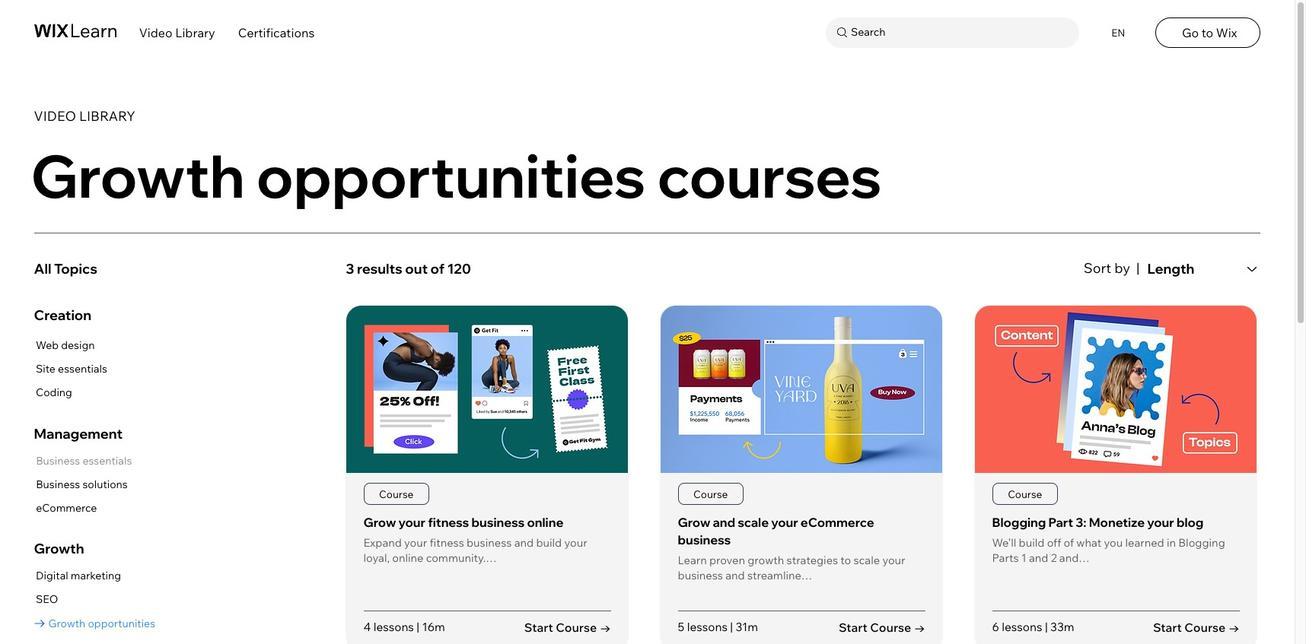 Task type: describe. For each thing, give the bounding box(es) containing it.
| right sort
[[1137, 259, 1140, 277]]

4
[[364, 620, 371, 635]]

1 vertical spatial scale
[[854, 553, 880, 568]]

6 lessons | 33m
[[992, 620, 1075, 635]]

monetize
[[1089, 516, 1145, 531]]

learned
[[1126, 536, 1165, 550]]

build inside blogging part 3: monetize your blog we'll build off of what you learned in blogging parts 1 and 2 and…
[[1019, 536, 1045, 550]]

and…
[[1060, 551, 1090, 566]]

strategies
[[787, 553, 838, 568]]

list item containing grow your fitness business online
[[346, 305, 629, 645]]

web
[[36, 338, 59, 352]]

31m
[[736, 620, 758, 635]]

list for growth
[[34, 567, 155, 634]]

blog
[[1177, 516, 1204, 531]]

4 lessons | 16m
[[364, 620, 445, 635]]

web design
[[36, 338, 95, 352]]

start course → for blogging part 3: monetize your blog
[[1153, 620, 1240, 636]]

in
[[1167, 536, 1176, 550]]

digital
[[36, 570, 68, 583]]

essentials
[[58, 362, 107, 376]]

all topics button
[[34, 254, 325, 285]]

start course → for grow your fitness business online
[[524, 620, 611, 636]]

coding list item
[[34, 384, 107, 403]]

list item inside filters navigation
[[34, 452, 132, 471]]

coding button
[[34, 384, 107, 403]]

sort
[[1084, 259, 1112, 277]]

→ for grow your fitness business online
[[600, 620, 611, 636]]

sort by  |
[[1084, 259, 1140, 277]]

| for grow your fitness business online
[[417, 620, 420, 635]]

grow your fitness business online link
[[364, 516, 564, 531]]

en
[[1112, 27, 1126, 39]]

| for grow and scale your ecommerce business
[[730, 620, 733, 635]]

opportunities for growth opportunities courses
[[256, 139, 646, 212]]

three images on a green background show social media advertisements leading to a fitness class coupon: "free first class". image
[[347, 306, 628, 474]]

web design button
[[34, 336, 107, 355]]

and up proven
[[713, 516, 736, 531]]

and down proven
[[726, 569, 745, 583]]

seo
[[36, 593, 58, 607]]

all
[[34, 261, 51, 278]]

certifications
[[238, 25, 315, 40]]

5 lessons | 31m
[[678, 620, 758, 635]]

list for creation
[[34, 336, 107, 403]]

6
[[992, 620, 1000, 635]]

business
[[36, 478, 80, 492]]

0 vertical spatial blogging
[[992, 516, 1046, 531]]

start for grow your fitness business online
[[524, 620, 553, 636]]

lessons for grow your fitness business online
[[374, 620, 414, 635]]

management
[[34, 425, 123, 443]]

lessons for grow and scale your ecommerce business
[[687, 620, 728, 635]]

120
[[447, 261, 471, 278]]

ecommerce button
[[34, 499, 132, 519]]

site essentials button
[[34, 360, 107, 379]]

grow for grow and scale your ecommerce business
[[678, 516, 711, 531]]

go
[[1182, 25, 1199, 40]]

parts
[[992, 551, 1019, 566]]

grow and scale your ecommerce business learn proven growth strategies to scale your business and streamline…
[[678, 516, 906, 583]]

1 vertical spatial blogging
[[1179, 536, 1226, 550]]

all topics
[[34, 261, 97, 278]]

list for management
[[34, 452, 132, 519]]

en button
[[1102, 17, 1133, 48]]

creation
[[34, 307, 91, 324]]

business solutions button
[[34, 476, 132, 495]]

certifications link
[[238, 25, 315, 40]]

grow and scale your ecommerce business link
[[678, 516, 875, 548]]

site essentials list item
[[34, 360, 107, 379]]

marketing
[[71, 570, 121, 583]]

growth opportunities
[[48, 617, 155, 631]]

16m
[[422, 620, 445, 635]]

what
[[1077, 536, 1102, 550]]

video library link
[[139, 25, 215, 40]]

33m
[[1051, 620, 1075, 635]]

go to wix link
[[1156, 17, 1261, 48]]

1 vertical spatial fitness
[[430, 536, 464, 550]]

video library
[[34, 107, 135, 124]]

part
[[1049, 516, 1074, 531]]

growth
[[748, 553, 784, 568]]

video library
[[139, 25, 215, 40]]

start course → button for grow and scale your ecommerce business
[[839, 620, 926, 637]]

start course → button for blogging part 3: monetize your blog
[[1153, 620, 1240, 637]]

expand
[[364, 536, 402, 550]]

courses
[[657, 139, 882, 212]]

solutions
[[83, 478, 128, 492]]

business solutions list item
[[34, 476, 132, 495]]

digital marketing
[[36, 570, 121, 583]]

of inside blogging part 3: monetize your blog we'll build off of what you learned in blogging parts 1 and 2 and…
[[1064, 536, 1074, 550]]

lessons for blogging part 3: monetize your blog
[[1002, 620, 1043, 635]]

a social media post of a white sneaker, surrounded by stylized likes and positive comments. image
[[661, 306, 943, 474]]



Task type: locate. For each thing, give the bounding box(es) containing it.
go to wix
[[1182, 25, 1238, 40]]

1 horizontal spatial grow
[[678, 516, 711, 531]]

2 horizontal spatial →
[[1229, 620, 1240, 636]]

video
[[34, 107, 76, 124]]

learn
[[678, 553, 707, 568]]

grow for grow your fitness business online
[[364, 516, 396, 531]]

loyal,
[[364, 551, 390, 566]]

1 vertical spatial of
[[1064, 536, 1074, 550]]

opportunities inside growth opportunities button
[[88, 617, 155, 631]]

to inside menu bar
[[1202, 25, 1214, 40]]

grow inside grow and scale your ecommerce business learn proven growth strategies to scale your business and streamline…
[[678, 516, 711, 531]]

1 horizontal spatial ecommerce
[[801, 516, 875, 531]]

0 horizontal spatial online
[[392, 551, 424, 566]]

and
[[713, 516, 736, 531], [514, 536, 534, 550], [1029, 551, 1049, 566], [726, 569, 745, 583]]

menu bar containing video library
[[0, 0, 1295, 61]]

start for blogging part 3: monetize your blog
[[1153, 620, 1182, 636]]

online
[[527, 516, 564, 531], [392, 551, 424, 566]]

growth for growth
[[34, 541, 84, 558]]

growth for growth opportunities courses
[[31, 139, 245, 212]]

list containing business solutions
[[34, 452, 132, 519]]

→ for grow and scale your ecommerce business
[[914, 620, 926, 636]]

2 vertical spatial growth
[[48, 617, 86, 631]]

0 vertical spatial to
[[1202, 25, 1214, 40]]

growth inside button
[[48, 617, 86, 631]]

1 start course → from the left
[[524, 620, 611, 636]]

1 vertical spatial opportunities
[[88, 617, 155, 631]]

| left 31m
[[730, 620, 733, 635]]

3 start course → button from the left
[[1153, 620, 1240, 637]]

2 start course → from the left
[[839, 620, 926, 636]]

start for grow and scale your ecommerce business
[[839, 620, 868, 636]]

1 horizontal spatial of
[[1064, 536, 1074, 550]]

your inside blogging part 3: monetize your blog we'll build off of what you learned in blogging parts 1 and 2 and…
[[1148, 516, 1175, 531]]

ecommerce down business
[[36, 502, 97, 515]]

community.…
[[426, 551, 497, 566]]

0 vertical spatial fitness
[[428, 516, 469, 531]]

to
[[1202, 25, 1214, 40], [841, 553, 851, 568]]

you
[[1104, 536, 1123, 550]]

and down grow your fitness business online link
[[514, 536, 534, 550]]

seo list item
[[34, 591, 155, 610]]

0 vertical spatial of
[[431, 261, 445, 278]]

0 horizontal spatial start course →
[[524, 620, 611, 636]]

scale
[[738, 516, 769, 531], [854, 553, 880, 568]]

2 start course → button from the left
[[839, 620, 926, 637]]

start course → for grow and scale your ecommerce business
[[839, 620, 926, 636]]

1 horizontal spatial start course →
[[839, 620, 926, 636]]

3 start course → from the left
[[1153, 620, 1240, 636]]

grow your fitness business online expand your fitness business and build your loyal, online community.…
[[364, 516, 587, 566]]

streamline…
[[748, 569, 812, 583]]

1 horizontal spatial to
[[1202, 25, 1214, 40]]

2 → from the left
[[914, 620, 926, 636]]

blogging part 3: monetize your blog we'll build off of what you learned in blogging parts 1 and 2 and…
[[992, 516, 1226, 566]]

ecommerce
[[36, 502, 97, 515], [801, 516, 875, 531]]

0 vertical spatial ecommerce
[[36, 502, 97, 515]]

coding
[[36, 386, 72, 400]]

1 vertical spatial growth
[[34, 541, 84, 558]]

1 horizontal spatial start course → button
[[839, 620, 926, 637]]

2 build from the left
[[1019, 536, 1045, 550]]

to inside grow and scale your ecommerce business learn proven growth strategies to scale your business and streamline…
[[841, 553, 851, 568]]

2 lessons from the left
[[687, 620, 728, 635]]

web design list item
[[34, 336, 107, 355]]

1 start from the left
[[524, 620, 553, 636]]

1 start course → button from the left
[[524, 620, 611, 637]]

scale up "growth"
[[738, 516, 769, 531]]

site essentials
[[36, 362, 107, 376]]

opportunities
[[256, 139, 646, 212], [88, 617, 155, 631]]

build
[[536, 536, 562, 550], [1019, 536, 1045, 550]]

growth down seo
[[48, 617, 86, 631]]

1 horizontal spatial build
[[1019, 536, 1045, 550]]

list containing grow your fitness business online
[[346, 305, 1261, 645]]

your
[[399, 516, 426, 531], [771, 516, 798, 531], [1148, 516, 1175, 531], [404, 536, 427, 550], [565, 536, 587, 550], [883, 553, 906, 568]]

1 build from the left
[[536, 536, 562, 550]]

results
[[357, 261, 403, 278]]

0 horizontal spatial scale
[[738, 516, 769, 531]]

a social media profile for "anna's blog" with a headshot of anna. text reads: "content" and "topics". image
[[976, 306, 1257, 474]]

→
[[600, 620, 611, 636], [914, 620, 926, 636], [1229, 620, 1240, 636]]

lessons
[[374, 620, 414, 635], [687, 620, 728, 635], [1002, 620, 1043, 635]]

3 lessons from the left
[[1002, 620, 1043, 635]]

site
[[36, 362, 56, 376]]

start course → button
[[524, 620, 611, 637], [839, 620, 926, 637], [1153, 620, 1240, 637]]

|
[[1137, 259, 1140, 277], [417, 620, 420, 635], [730, 620, 733, 635], [1045, 620, 1048, 635]]

0 horizontal spatial blogging
[[992, 516, 1046, 531]]

0 horizontal spatial lessons
[[374, 620, 414, 635]]

list containing web design
[[34, 336, 107, 403]]

3:
[[1076, 516, 1087, 531]]

wix
[[1216, 25, 1238, 40]]

start
[[524, 620, 553, 636], [839, 620, 868, 636], [1153, 620, 1182, 636]]

1 horizontal spatial blogging
[[1179, 536, 1226, 550]]

0 horizontal spatial to
[[841, 553, 851, 568]]

lessons right 5 on the right
[[687, 620, 728, 635]]

5
[[678, 620, 685, 635]]

0 horizontal spatial start
[[524, 620, 553, 636]]

2 horizontal spatial start
[[1153, 620, 1182, 636]]

growth opportunities list item
[[34, 615, 155, 634]]

grow inside grow your fitness business online expand your fitness business and build your loyal, online community.…
[[364, 516, 396, 531]]

0 horizontal spatial grow
[[364, 516, 396, 531]]

1 lessons from the left
[[374, 620, 414, 635]]

start course → button for grow your fitness business online
[[524, 620, 611, 637]]

0 vertical spatial scale
[[738, 516, 769, 531]]

to right 'strategies'
[[841, 553, 851, 568]]

1 horizontal spatial online
[[527, 516, 564, 531]]

filtered results region
[[346, 254, 1273, 645]]

video
[[139, 25, 173, 40]]

list
[[346, 305, 1261, 645], [34, 336, 107, 403], [34, 452, 132, 519], [34, 567, 155, 634]]

filters navigation
[[34, 254, 325, 645]]

blogging down blog
[[1179, 536, 1226, 550]]

blogging part 3: monetize your blog link
[[992, 516, 1204, 531]]

and inside grow your fitness business online expand your fitness business and build your loyal, online community.…
[[514, 536, 534, 550]]

0 horizontal spatial →
[[600, 620, 611, 636]]

1 horizontal spatial lessons
[[687, 620, 728, 635]]

| left 33m
[[1045, 620, 1048, 635]]

proven
[[710, 553, 745, 568]]

lessons right 6
[[1002, 620, 1043, 635]]

1 vertical spatial online
[[392, 551, 424, 566]]

list inside filtered results region
[[346, 305, 1261, 645]]

business
[[472, 516, 525, 531], [678, 533, 731, 548], [467, 536, 512, 550], [678, 569, 723, 583]]

out
[[405, 261, 428, 278]]

2 horizontal spatial lessons
[[1002, 620, 1043, 635]]

2 horizontal spatial start course → button
[[1153, 620, 1240, 637]]

1 vertical spatial to
[[841, 553, 851, 568]]

growth down library
[[31, 139, 245, 212]]

2 horizontal spatial start course →
[[1153, 620, 1240, 636]]

blogging
[[992, 516, 1046, 531], [1179, 536, 1226, 550]]

ecommerce inside grow and scale your ecommerce business learn proven growth strategies to scale your business and streamline…
[[801, 516, 875, 531]]

opportunities for growth opportunities
[[88, 617, 155, 631]]

growth opportunities button
[[34, 615, 155, 634]]

build inside grow your fitness business online expand your fitness business and build your loyal, online community.…
[[536, 536, 562, 550]]

0 vertical spatial growth
[[31, 139, 245, 212]]

0 horizontal spatial of
[[431, 261, 445, 278]]

business solutions
[[36, 478, 128, 492]]

off
[[1047, 536, 1062, 550]]

of right 'off' on the right bottom
[[1064, 536, 1074, 550]]

0 vertical spatial opportunities
[[256, 139, 646, 212]]

1 vertical spatial ecommerce
[[801, 516, 875, 531]]

1 horizontal spatial opportunities
[[256, 139, 646, 212]]

ecommerce up 'strategies'
[[801, 516, 875, 531]]

of
[[431, 261, 445, 278], [1064, 536, 1074, 550]]

growth
[[31, 139, 245, 212], [34, 541, 84, 558], [48, 617, 86, 631]]

library
[[79, 107, 135, 124]]

topics
[[54, 261, 97, 278]]

ecommerce inside ecommerce button
[[36, 502, 97, 515]]

and right 1
[[1029, 551, 1049, 566]]

2 grow from the left
[[678, 516, 711, 531]]

list item containing blogging part 3: monetize your blog
[[975, 305, 1258, 645]]

scale right 'strategies'
[[854, 553, 880, 568]]

design
[[61, 338, 95, 352]]

→ for blogging part 3: monetize your blog
[[1229, 620, 1240, 636]]

3 → from the left
[[1229, 620, 1240, 636]]

digital marketing list item
[[34, 567, 155, 587]]

and inside blogging part 3: monetize your blog we'll build off of what you learned in blogging parts 1 and 2 and…
[[1029, 551, 1049, 566]]

of right out
[[431, 261, 445, 278]]

0 horizontal spatial start course → button
[[524, 620, 611, 637]]

grow up learn
[[678, 516, 711, 531]]

0 vertical spatial online
[[527, 516, 564, 531]]

course
[[379, 488, 414, 501], [694, 488, 728, 501], [1008, 488, 1043, 501], [556, 620, 597, 636], [870, 620, 912, 636], [1185, 620, 1226, 636]]

| for blogging part 3: monetize your blog
[[1045, 620, 1048, 635]]

Search text field
[[847, 23, 1076, 42]]

3 results out of 120
[[346, 261, 471, 278]]

| left 16m
[[417, 620, 420, 635]]

grow
[[364, 516, 396, 531], [678, 516, 711, 531]]

lessons right the 4
[[374, 620, 414, 635]]

growth up digital
[[34, 541, 84, 558]]

list item containing grow and scale your ecommerce business
[[660, 305, 943, 645]]

1 grow from the left
[[364, 516, 396, 531]]

menu bar
[[0, 0, 1295, 61]]

3 start from the left
[[1153, 620, 1182, 636]]

3
[[346, 261, 354, 278]]

1 horizontal spatial start
[[839, 620, 868, 636]]

grow up expand
[[364, 516, 396, 531]]

1 horizontal spatial scale
[[854, 553, 880, 568]]

blogging up 'we'll'
[[992, 516, 1046, 531]]

1 → from the left
[[600, 620, 611, 636]]

list item
[[346, 305, 629, 645], [660, 305, 943, 645], [975, 305, 1258, 645], [34, 452, 132, 471]]

start course →
[[524, 620, 611, 636], [839, 620, 926, 636], [1153, 620, 1240, 636]]

2 start from the left
[[839, 620, 868, 636]]

seo button
[[34, 591, 155, 610]]

0 horizontal spatial build
[[536, 536, 562, 550]]

digital marketing button
[[34, 567, 155, 587]]

growth for growth opportunities
[[48, 617, 86, 631]]

1 horizontal spatial →
[[914, 620, 926, 636]]

library
[[175, 25, 215, 40]]

2
[[1051, 551, 1057, 566]]

we'll
[[992, 536, 1017, 550]]

1
[[1022, 551, 1027, 566]]

growth opportunities courses
[[31, 139, 882, 212]]

to right the go
[[1202, 25, 1214, 40]]

list containing digital marketing
[[34, 567, 155, 634]]

ecommerce list item
[[34, 499, 132, 519]]

0 horizontal spatial ecommerce
[[36, 502, 97, 515]]

0 horizontal spatial opportunities
[[88, 617, 155, 631]]



Task type: vqa. For each thing, say whether or not it's contained in the screenshot.
developer Start Now → link
no



